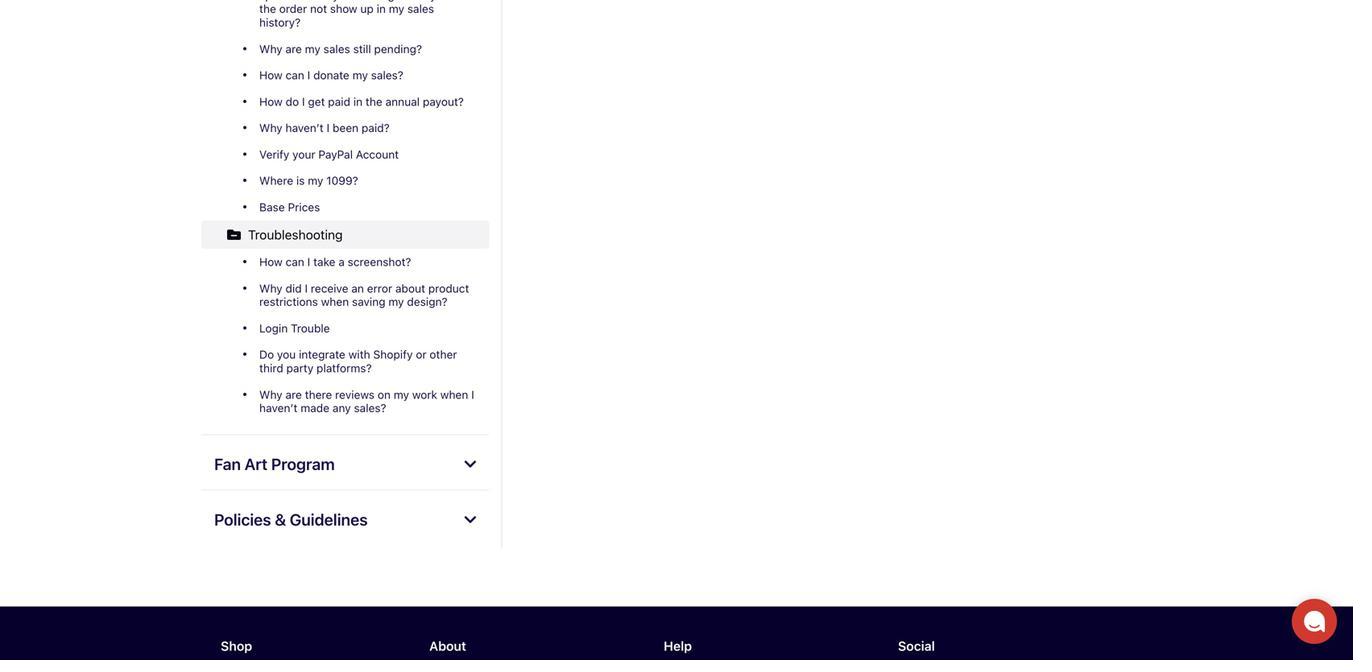 Task type: describe. For each thing, give the bounding box(es) containing it.
receive
[[311, 282, 349, 295]]

program
[[271, 455, 335, 474]]

base prices
[[260, 201, 320, 214]]

fan art program link
[[201, 448, 489, 481]]

with
[[349, 348, 370, 362]]

take
[[314, 255, 336, 269]]

can for take
[[286, 255, 305, 269]]

login trouble link
[[201, 315, 489, 342]]

your
[[293, 148, 316, 161]]

sales? inside why are there reviews on my work when i haven't made any sales?
[[354, 402, 387, 415]]

&
[[275, 510, 286, 529]]

restrictions
[[260, 295, 318, 309]]

account
[[356, 148, 399, 161]]

troubleshooting
[[248, 227, 343, 242]]

why are my sales still pending? link
[[201, 36, 489, 62]]

why inside i purchased my own designs. why does the order not show up in my sales history?
[[413, 0, 436, 2]]

there
[[305, 388, 332, 402]]

where
[[260, 174, 293, 188]]

why haven't i been paid? link
[[201, 115, 489, 141]]

own
[[342, 0, 363, 2]]

my inside why are there reviews on my work when i haven't made any sales?
[[394, 388, 409, 402]]

is
[[297, 174, 305, 188]]

open chat image
[[1304, 611, 1327, 633]]

does
[[439, 0, 465, 2]]

verify
[[260, 148, 290, 161]]

or
[[416, 348, 427, 362]]

payout?
[[423, 95, 464, 108]]

show
[[330, 2, 358, 15]]

do
[[260, 348, 274, 362]]

an
[[352, 282, 364, 295]]

on
[[378, 388, 391, 402]]

sales inside i purchased my own designs. why does the order not show up in my sales history?
[[408, 2, 434, 15]]

prices
[[288, 201, 320, 214]]

fan art program
[[214, 455, 335, 474]]

order
[[279, 2, 307, 15]]

made
[[301, 402, 330, 415]]

you
[[277, 348, 296, 362]]

why are there reviews on my work when i haven't made any sales? link
[[201, 382, 489, 422]]

when inside why are there reviews on my work when i haven't made any sales?
[[441, 388, 469, 402]]

1099?
[[327, 174, 358, 188]]

about
[[396, 282, 426, 295]]

why for why are my sales still pending?
[[260, 42, 283, 55]]

my up how do i get paid in the annual payout?
[[353, 69, 368, 82]]

base
[[260, 201, 285, 214]]

history?
[[260, 16, 301, 29]]

do you integrate with shopify or other third party platforms? link
[[201, 342, 489, 382]]

my inside why did i receive an error about product restrictions when saving my design?
[[389, 295, 404, 309]]

why haven't i been paid?
[[260, 121, 390, 135]]

how do i get paid in the annual payout? link
[[201, 89, 489, 115]]

where is my 1099?
[[260, 174, 358, 188]]

i for take
[[308, 255, 310, 269]]

other
[[430, 348, 457, 362]]

i purchased my own designs. why does the order not show up in my sales history?
[[260, 0, 465, 29]]

how for how do i get paid in the annual payout?
[[260, 95, 283, 108]]

still
[[353, 42, 371, 55]]

work
[[412, 388, 438, 402]]

base prices link
[[201, 194, 489, 221]]

up
[[361, 2, 374, 15]]

why did i receive an error about product restrictions when saving my design? link
[[201, 275, 489, 315]]

annual
[[386, 95, 420, 108]]

fan
[[214, 455, 241, 474]]

paid
[[328, 95, 351, 108]]

paypal
[[319, 148, 353, 161]]

0 horizontal spatial in
[[354, 95, 363, 108]]

i for get
[[302, 95, 305, 108]]

how can i donate my sales?
[[260, 69, 404, 82]]

are for my
[[286, 42, 302, 55]]

the inside i purchased my own designs. why does the order not show up in my sales history?
[[260, 2, 276, 15]]

how can i donate my sales? link
[[201, 62, 489, 89]]

policies
[[214, 510, 271, 529]]

0 horizontal spatial sales
[[324, 42, 350, 55]]

shopify
[[374, 348, 413, 362]]

why for why did i receive an error about product restrictions when saving my design?
[[260, 282, 283, 295]]

party
[[287, 362, 314, 375]]

did
[[286, 282, 302, 295]]

policies & guidelines
[[214, 510, 368, 529]]

in inside i purchased my own designs. why does the order not show up in my sales history?
[[377, 2, 386, 15]]

designs.
[[366, 0, 410, 2]]

reviews
[[335, 388, 375, 402]]

my up not in the top left of the page
[[323, 0, 339, 2]]

art
[[245, 455, 268, 474]]

troubleshooting link
[[201, 221, 489, 249]]

i inside why are there reviews on my work when i haven't made any sales?
[[472, 388, 474, 402]]

why are there reviews on my work when i haven't made any sales?
[[260, 388, 474, 415]]



Task type: locate. For each thing, give the bounding box(es) containing it.
why left does
[[413, 0, 436, 2]]

1 vertical spatial are
[[286, 388, 302, 402]]

are inside why are there reviews on my work when i haven't made any sales?
[[286, 388, 302, 402]]

1 horizontal spatial when
[[441, 388, 469, 402]]

0 horizontal spatial when
[[321, 295, 349, 309]]

i inside how do i get paid in the annual payout? link
[[302, 95, 305, 108]]

how for how can i donate my sales?
[[260, 69, 283, 82]]

login trouble
[[260, 322, 330, 335]]

0 vertical spatial can
[[286, 69, 305, 82]]

1 vertical spatial when
[[441, 388, 469, 402]]

1 vertical spatial haven't
[[260, 402, 298, 415]]

why for why are there reviews on my work when i haven't made any sales?
[[260, 388, 283, 402]]

why down the history?
[[260, 42, 283, 55]]

my down about
[[389, 295, 404, 309]]

i purchased my own designs. why does the order not show up in my sales history? link
[[201, 0, 489, 36]]

i for been
[[327, 121, 330, 135]]

in down designs.
[[377, 2, 386, 15]]

0 vertical spatial in
[[377, 2, 386, 15]]

saving
[[352, 295, 386, 309]]

how down troubleshooting
[[260, 255, 283, 269]]

when down receive
[[321, 295, 349, 309]]

0 vertical spatial when
[[321, 295, 349, 309]]

why down the third
[[260, 388, 283, 402]]

haven't left made
[[260, 402, 298, 415]]

do you integrate with shopify or other third party platforms?
[[260, 348, 457, 375]]

guidelines
[[290, 510, 368, 529]]

do
[[286, 95, 299, 108]]

get
[[308, 95, 325, 108]]

purchased
[[265, 0, 320, 2]]

0 vertical spatial haven't
[[286, 121, 324, 135]]

i inside how can i donate my sales? link
[[308, 69, 310, 82]]

i left been
[[327, 121, 330, 135]]

how can i take a screenshot?
[[260, 255, 411, 269]]

pending?
[[374, 42, 422, 55]]

i inside i purchased my own designs. why does the order not show up in my sales history?
[[260, 0, 262, 2]]

product
[[429, 282, 469, 295]]

why for why haven't i been paid?
[[260, 121, 283, 135]]

trouble
[[291, 322, 330, 335]]

1 are from the top
[[286, 42, 302, 55]]

can up do
[[286, 69, 305, 82]]

1 vertical spatial sales
[[324, 42, 350, 55]]

how can i take a screenshot? link
[[201, 249, 489, 275]]

where is my 1099? link
[[201, 168, 489, 194]]

haven't
[[286, 121, 324, 135], [260, 402, 298, 415]]

help
[[664, 639, 692, 654]]

third
[[260, 362, 283, 375]]

the
[[260, 2, 276, 15], [366, 95, 383, 108]]

paid?
[[362, 121, 390, 135]]

verify your paypal account
[[260, 148, 399, 161]]

are left there
[[286, 388, 302, 402]]

2 how from the top
[[260, 95, 283, 108]]

can up the did
[[286, 255, 305, 269]]

the up the history?
[[260, 2, 276, 15]]

policies & guidelines link
[[201, 504, 489, 536]]

how left do
[[260, 95, 283, 108]]

my right on
[[394, 388, 409, 402]]

1 vertical spatial sales?
[[354, 402, 387, 415]]

1 vertical spatial the
[[366, 95, 383, 108]]

2 can from the top
[[286, 255, 305, 269]]

sales?
[[371, 69, 404, 82], [354, 402, 387, 415]]

been
[[333, 121, 359, 135]]

why up verify
[[260, 121, 283, 135]]

haven't up your
[[286, 121, 324, 135]]

i inside why did i receive an error about product restrictions when saving my design?
[[305, 282, 308, 295]]

my up how can i donate my sales? at the left of page
[[305, 42, 321, 55]]

sales? down the 'pending?'
[[371, 69, 404, 82]]

1 can from the top
[[286, 69, 305, 82]]

0 vertical spatial are
[[286, 42, 302, 55]]

how do i get paid in the annual payout?
[[260, 95, 464, 108]]

1 vertical spatial can
[[286, 255, 305, 269]]

design?
[[407, 295, 448, 309]]

why inside why did i receive an error about product restrictions when saving my design?
[[260, 282, 283, 295]]

about
[[430, 639, 467, 654]]

i right the did
[[305, 282, 308, 295]]

i right do
[[302, 95, 305, 108]]

1 vertical spatial in
[[354, 95, 363, 108]]

0 horizontal spatial the
[[260, 2, 276, 15]]

i inside how can i take a screenshot? link
[[308, 255, 310, 269]]

i for receive
[[305, 282, 308, 295]]

i left donate
[[308, 69, 310, 82]]

a
[[339, 255, 345, 269]]

error
[[367, 282, 393, 295]]

i up the history?
[[260, 0, 262, 2]]

can inside how can i take a screenshot? link
[[286, 255, 305, 269]]

my down designs.
[[389, 2, 405, 15]]

why did i receive an error about product restrictions when saving my design?
[[260, 282, 469, 309]]

1 vertical spatial how
[[260, 95, 283, 108]]

sales left still
[[324, 42, 350, 55]]

i right work
[[472, 388, 474, 402]]

2 are from the top
[[286, 388, 302, 402]]

0 vertical spatial sales
[[408, 2, 434, 15]]

0 vertical spatial how
[[260, 69, 283, 82]]

donate
[[314, 69, 350, 82]]

my
[[323, 0, 339, 2], [389, 2, 405, 15], [305, 42, 321, 55], [353, 69, 368, 82], [308, 174, 324, 188], [389, 295, 404, 309], [394, 388, 409, 402]]

1 horizontal spatial sales
[[408, 2, 434, 15]]

my right is
[[308, 174, 324, 188]]

can inside how can i donate my sales? link
[[286, 69, 305, 82]]

i left take
[[308, 255, 310, 269]]

the up paid?
[[366, 95, 383, 108]]

3 how from the top
[[260, 255, 283, 269]]

i inside why haven't i been paid? link
[[327, 121, 330, 135]]

in right paid
[[354, 95, 363, 108]]

sales
[[408, 2, 434, 15], [324, 42, 350, 55]]

are
[[286, 42, 302, 55], [286, 388, 302, 402]]

i for donate
[[308, 69, 310, 82]]

screenshot?
[[348, 255, 411, 269]]

when
[[321, 295, 349, 309], [441, 388, 469, 402]]

why are my sales still pending?
[[260, 42, 422, 55]]

2 vertical spatial how
[[260, 255, 283, 269]]

shop
[[221, 639, 252, 654]]

platforms?
[[317, 362, 372, 375]]

not
[[310, 2, 327, 15]]

how down the history?
[[260, 69, 283, 82]]

i
[[260, 0, 262, 2], [308, 69, 310, 82], [302, 95, 305, 108], [327, 121, 330, 135], [308, 255, 310, 269], [305, 282, 308, 295], [472, 388, 474, 402]]

how for how can i take a screenshot?
[[260, 255, 283, 269]]

how
[[260, 69, 283, 82], [260, 95, 283, 108], [260, 255, 283, 269]]

any
[[333, 402, 351, 415]]

social
[[899, 639, 936, 654]]

are down the history?
[[286, 42, 302, 55]]

1 how from the top
[[260, 69, 283, 82]]

0 vertical spatial sales?
[[371, 69, 404, 82]]

when right work
[[441, 388, 469, 402]]

0 vertical spatial the
[[260, 2, 276, 15]]

why up restrictions
[[260, 282, 283, 295]]

sales? down on
[[354, 402, 387, 415]]

sales down designs.
[[408, 2, 434, 15]]

in
[[377, 2, 386, 15], [354, 95, 363, 108]]

are for there
[[286, 388, 302, 402]]

login
[[260, 322, 288, 335]]

haven't inside why are there reviews on my work when i haven't made any sales?
[[260, 402, 298, 415]]

verify your paypal account link
[[201, 141, 489, 168]]

when inside why did i receive an error about product restrictions when saving my design?
[[321, 295, 349, 309]]

1 horizontal spatial the
[[366, 95, 383, 108]]

can
[[286, 69, 305, 82], [286, 255, 305, 269]]

integrate
[[299, 348, 346, 362]]

why inside why are there reviews on my work when i haven't made any sales?
[[260, 388, 283, 402]]

why
[[413, 0, 436, 2], [260, 42, 283, 55], [260, 121, 283, 135], [260, 282, 283, 295], [260, 388, 283, 402]]

1 horizontal spatial in
[[377, 2, 386, 15]]

can for donate
[[286, 69, 305, 82]]



Task type: vqa. For each thing, say whether or not it's contained in the screenshot.
paid
yes



